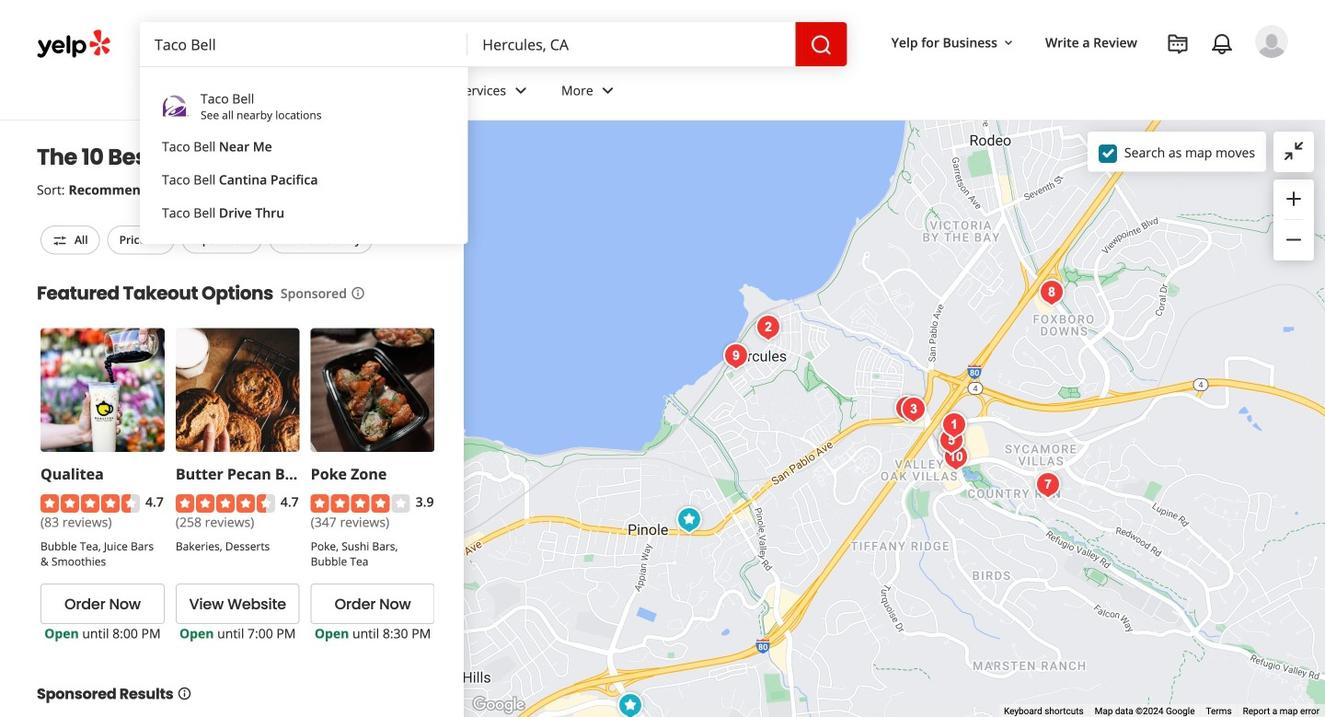 Task type: vqa. For each thing, say whether or not it's contained in the screenshot.
address, neighborhood, city, state or zip text field
yes



Task type: describe. For each thing, give the bounding box(es) containing it.
collapse map image
[[1283, 140, 1306, 162]]

0 vertical spatial 16 info v2 image
[[191, 183, 206, 197]]

16 filter v2 image
[[52, 233, 67, 248]]

user actions element
[[877, 23, 1315, 136]]

3.9 star rating image
[[311, 495, 410, 513]]

map region
[[464, 121, 1326, 717]]

butter pecan bakeshop image
[[671, 502, 708, 539]]

none field the address, neighborhood, city, state or zip
[[468, 22, 796, 66]]

address, neighborhood, city, state or zip text field
[[468, 22, 796, 66]]

dragon terrace image
[[934, 423, 970, 459]]

1 4.7 star rating image from the left
[[41, 495, 140, 513]]

24 chevron down v2 image
[[510, 80, 532, 102]]

zaiqa indian and pakistani cuisine image
[[1034, 274, 1071, 311]]

qualitea image
[[612, 688, 649, 717]]

1 vertical spatial 16 info v2 image
[[177, 686, 192, 701]]

16 info v2 image
[[351, 286, 365, 301]]

projects image
[[1167, 33, 1190, 55]]

filters group
[[37, 226, 377, 254]]

16 chevron down v2 image
[[148, 233, 162, 248]]



Task type: locate. For each thing, give the bounding box(es) containing it.
24 chevron down v2 image down things to do, nail salons, plumbers text box
[[230, 80, 252, 102]]

zoom out image
[[1283, 229, 1306, 251]]

1 horizontal spatial 24 chevron down v2 image
[[597, 80, 619, 102]]

2 4.7 star rating image from the left
[[176, 495, 275, 513]]

None search field
[[140, 22, 848, 66]]

24 chevron down v2 image down the address, neighborhood, city, state or zip text box
[[597, 80, 619, 102]]

1 horizontal spatial 4.7 star rating image
[[176, 495, 275, 513]]

cabalen filipino cuisine image
[[938, 439, 975, 476]]

leila by the bay image
[[718, 338, 755, 375]]

business categories element
[[140, 66, 1289, 120]]

zoom in image
[[1283, 188, 1306, 210]]

notifications image
[[1212, 33, 1234, 55]]

pizza twist - hercules image
[[896, 391, 933, 428]]

naan stop kabob image
[[936, 407, 973, 444]]

2 24 chevron down v2 image from the left
[[597, 80, 619, 102]]

4.7 star rating image
[[41, 495, 140, 513], [176, 495, 275, 513]]

google image
[[469, 693, 529, 717]]

16 info v2 image
[[191, 183, 206, 197], [177, 686, 192, 701]]

None field
[[140, 22, 468, 66], [468, 22, 796, 66], [140, 22, 468, 66]]

24 chevron down v2 image
[[230, 80, 252, 102], [597, 80, 619, 102]]

sugar toof image
[[1030, 467, 1067, 504]]

things to do, nail salons, plumbers text field
[[140, 22, 468, 66]]

thai lao restaurant image
[[934, 423, 970, 459]]

  text field
[[140, 22, 468, 66]]

christina o. image
[[1256, 25, 1289, 58]]

1 24 chevron down v2 image from the left
[[230, 80, 252, 102]]

kinder's meats deli bbq image
[[889, 390, 926, 427]]

the powder keg pub image
[[750, 309, 787, 346]]

search image
[[811, 34, 833, 56]]

group
[[1274, 180, 1315, 261]]

0 horizontal spatial 4.7 star rating image
[[41, 495, 140, 513]]

16 chevron down v2 image
[[1002, 36, 1016, 50]]

0 horizontal spatial 24 chevron down v2 image
[[230, 80, 252, 102]]



